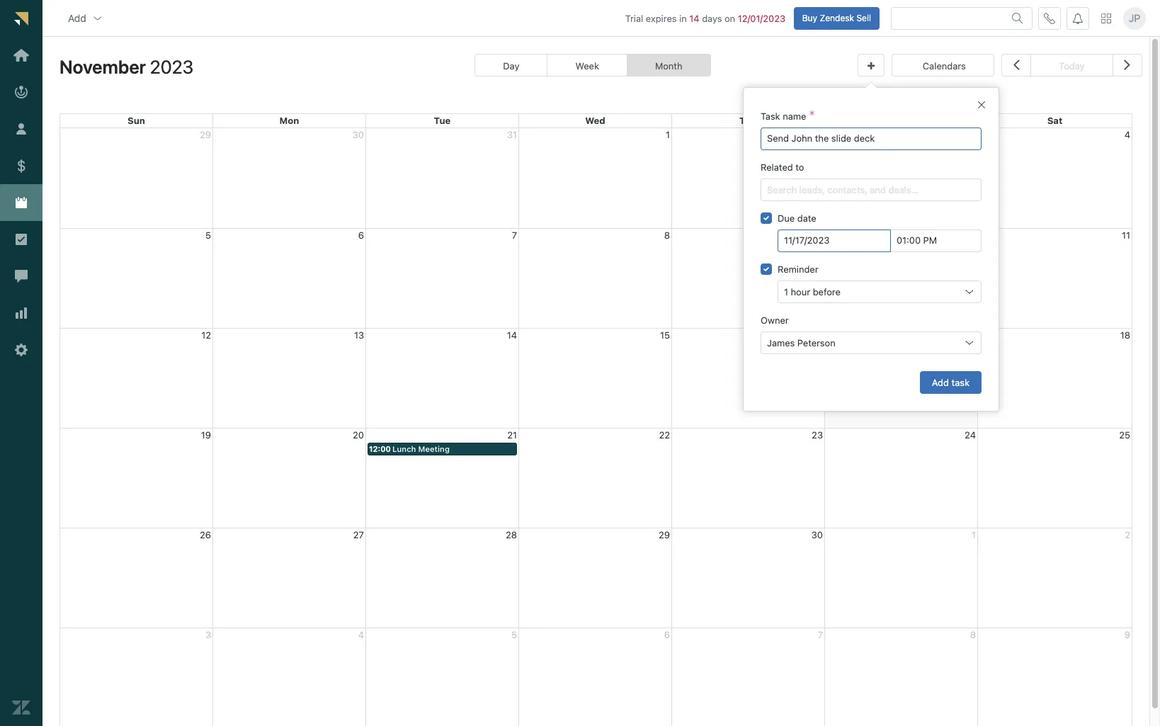 Task type: describe. For each thing, give the bounding box(es) containing it.
buy zendesk sell button
[[794, 7, 880, 29]]

deals…
[[889, 184, 919, 196]]

in
[[680, 12, 687, 24]]

reminder
[[778, 264, 819, 275]]

contacts,
[[828, 184, 868, 196]]

trial expires in 14 days on 12/01/2023
[[626, 12, 786, 24]]

tue
[[434, 115, 451, 126]]

bell image
[[1073, 12, 1084, 24]]

Search leads, contacts, and deals… field
[[768, 179, 976, 201]]

zendesk image
[[12, 699, 30, 717]]

related to
[[761, 162, 805, 173]]

before
[[813, 286, 841, 298]]

search
[[768, 184, 797, 196]]

to
[[796, 162, 805, 173]]

12:00
[[369, 445, 391, 454]]

add for add
[[68, 12, 86, 24]]

25
[[1120, 429, 1131, 441]]

28
[[506, 529, 517, 540]]

jp
[[1129, 12, 1141, 24]]

search image
[[1013, 12, 1024, 24]]

november
[[60, 56, 146, 77]]

expires
[[646, 12, 677, 24]]

james peterson button
[[761, 332, 982, 354]]

lunch
[[393, 445, 416, 454]]

27
[[354, 529, 364, 540]]

2
[[818, 129, 824, 140]]

add task
[[933, 377, 970, 388]]

due
[[778, 213, 795, 224]]

task
[[952, 377, 970, 388]]

5
[[206, 229, 211, 241]]

0 horizontal spatial 14
[[507, 329, 517, 341]]

today
[[1060, 60, 1085, 72]]

26
[[200, 529, 211, 540]]

days
[[702, 12, 722, 24]]

task name
[[761, 111, 807, 122]]

19
[[201, 429, 211, 441]]

due date
[[778, 213, 817, 224]]

mon
[[280, 115, 299, 126]]

related
[[761, 162, 794, 173]]

MM/DD/YYYY field
[[785, 230, 885, 252]]

wed
[[586, 115, 606, 126]]

2023
[[150, 56, 194, 77]]

13
[[354, 329, 364, 341]]

owner
[[761, 315, 789, 326]]

8
[[665, 229, 670, 241]]

sun
[[128, 115, 145, 126]]

0 vertical spatial 14
[[690, 12, 700, 24]]

16
[[813, 329, 824, 341]]

7
[[512, 229, 517, 241]]

jp button
[[1124, 7, 1147, 29]]

meeting
[[418, 445, 450, 454]]

cancel image
[[977, 99, 988, 111]]

zendesk
[[820, 12, 855, 23]]

12
[[201, 329, 211, 341]]

11
[[1123, 229, 1131, 241]]

james
[[768, 337, 795, 349]]

and
[[871, 184, 886, 196]]

trial
[[626, 12, 644, 24]]

buy zendesk sell
[[803, 12, 872, 23]]

angle right image
[[1125, 55, 1131, 74]]

add button
[[57, 4, 115, 32]]

1 for 1 hour before
[[785, 286, 789, 298]]

6
[[358, 229, 364, 241]]

week
[[576, 60, 600, 72]]



Task type: vqa. For each thing, say whether or not it's contained in the screenshot.
MM/DD/YYYY field
yes



Task type: locate. For each thing, give the bounding box(es) containing it.
0 vertical spatial add
[[68, 12, 86, 24]]

plus image
[[868, 62, 875, 71]]

angle left image
[[1014, 55, 1020, 74]]

15
[[661, 329, 670, 341]]

day
[[503, 60, 520, 72]]

29
[[659, 529, 670, 540]]

on
[[725, 12, 736, 24]]

1 hour before
[[785, 286, 841, 298]]

14
[[690, 12, 700, 24], [507, 329, 517, 341]]

calendars
[[923, 60, 967, 72]]

name
[[783, 111, 807, 122]]

17
[[967, 329, 977, 341]]

1 hour before button
[[778, 281, 982, 303]]

james peterson
[[768, 337, 836, 349]]

23
[[812, 429, 824, 441]]

add for add task
[[933, 377, 950, 388]]

0 horizontal spatial 1
[[666, 129, 670, 140]]

1 horizontal spatial add
[[933, 377, 950, 388]]

add task button
[[920, 371, 982, 394]]

hour
[[791, 286, 811, 298]]

search leads, contacts, and deals…
[[768, 184, 919, 196]]

0 vertical spatial 1
[[666, 129, 670, 140]]

1 for 1
[[666, 129, 670, 140]]

10
[[967, 229, 977, 241]]

november 2023
[[60, 56, 194, 77]]

1 horizontal spatial 1
[[785, 286, 789, 298]]

sat
[[1048, 115, 1063, 126]]

zendesk products image
[[1102, 13, 1112, 23]]

9
[[818, 229, 824, 241]]

0 horizontal spatial add
[[68, 12, 86, 24]]

add left chevron down image
[[68, 12, 86, 24]]

calls image
[[1045, 12, 1056, 24]]

sell
[[857, 12, 872, 23]]

24
[[965, 429, 977, 441]]

chevron down image
[[92, 12, 103, 24]]

asterisk image
[[810, 111, 815, 122]]

peterson
[[798, 337, 836, 349]]

1 vertical spatial 1
[[785, 286, 789, 298]]

HH:MM field
[[897, 230, 976, 252]]

Task name field
[[768, 128, 976, 150]]

20
[[353, 429, 364, 441]]

add
[[68, 12, 86, 24], [933, 377, 950, 388]]

1 vertical spatial 14
[[507, 329, 517, 341]]

thu
[[740, 115, 758, 126]]

1 horizontal spatial 14
[[690, 12, 700, 24]]

12:00 lunch meeting
[[369, 445, 450, 454]]

4
[[1125, 129, 1131, 140]]

date
[[798, 213, 817, 224]]

22
[[659, 429, 670, 441]]

fri
[[896, 115, 908, 126]]

1
[[666, 129, 670, 140], [785, 286, 789, 298]]

task
[[761, 111, 781, 122]]

buy
[[803, 12, 818, 23]]

30
[[812, 529, 824, 540]]

1 vertical spatial add
[[933, 377, 950, 388]]

add left task
[[933, 377, 950, 388]]

12/01/2023
[[738, 12, 786, 24]]

21
[[508, 429, 517, 441]]

leads,
[[800, 184, 825, 196]]

1 inside button
[[785, 286, 789, 298]]

18
[[1121, 329, 1131, 341]]

3
[[971, 129, 977, 140]]



